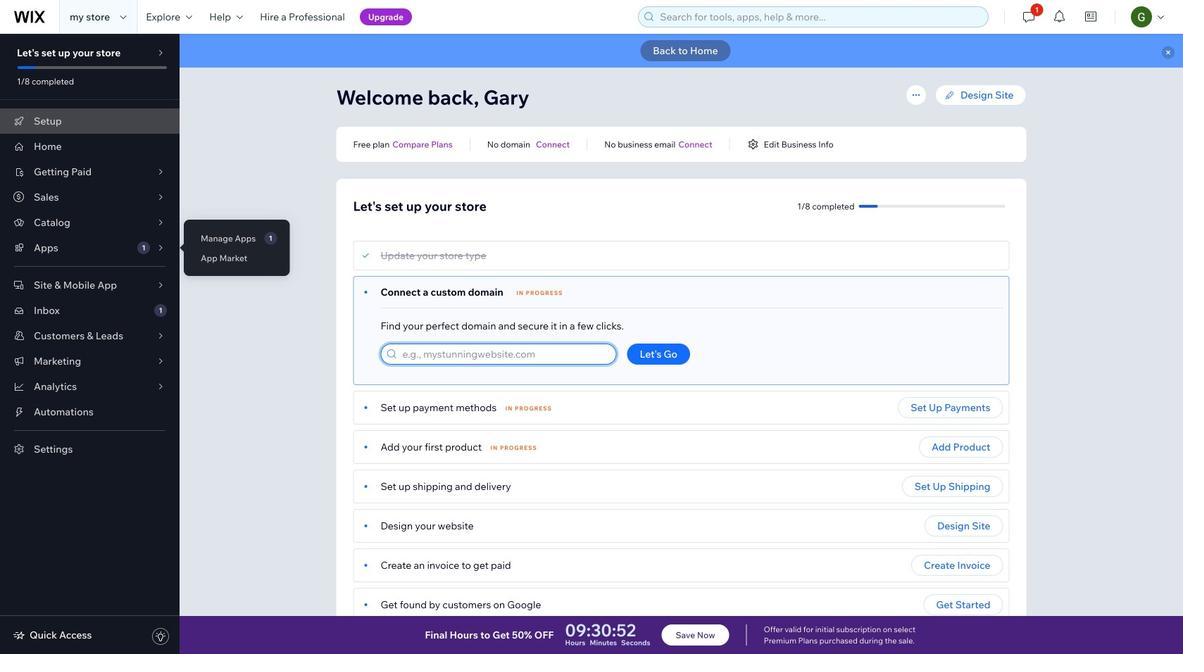 Task type: vqa. For each thing, say whether or not it's contained in the screenshot.
Categories
no



Task type: describe. For each thing, give the bounding box(es) containing it.
Search for tools, apps, help & more... field
[[656, 7, 984, 27]]



Task type: locate. For each thing, give the bounding box(es) containing it.
e.g., mystunningwebsite.com field
[[398, 344, 612, 364]]

sidebar element
[[0, 34, 180, 654]]

alert
[[180, 34, 1183, 68]]



